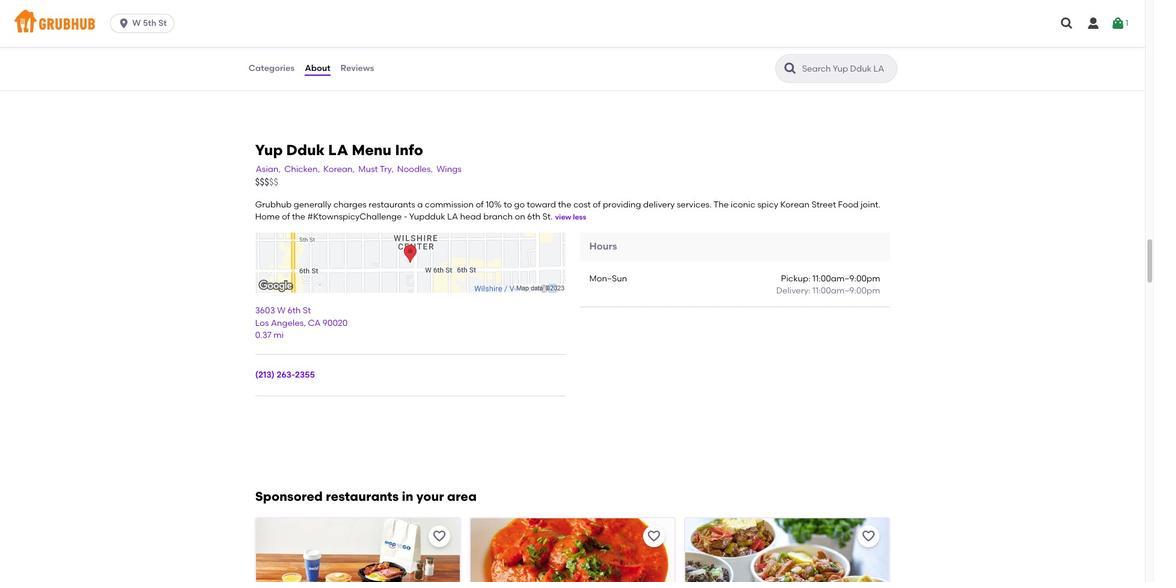 Task type: vqa. For each thing, say whether or not it's contained in the screenshot.
categories
yes



Task type: describe. For each thing, give the bounding box(es) containing it.
0.37
[[255, 330, 272, 340]]

chicken, button
[[284, 163, 321, 176]]

the for toward
[[558, 199, 572, 210]]

requests
[[409, 30, 453, 40]]

must try, button
[[358, 163, 394, 176]]

svg image inside 1 button
[[1112, 16, 1126, 31]]

save this restaurant button for dosiroc logo
[[859, 526, 880, 548]]

(213)
[[255, 370, 275, 380]]

toward
[[527, 199, 556, 210]]

your
[[417, 489, 444, 504]]

asian,
[[256, 164, 281, 174]]

spicy
[[758, 199, 779, 210]]

less
[[573, 213, 587, 221]]

$$$$$
[[255, 177, 278, 188]]

1 vertical spatial restaurants
[[326, 489, 399, 504]]

pickup:
[[782, 274, 811, 284]]

the
[[714, 199, 729, 210]]

info
[[395, 142, 423, 159]]

2 11:00am–9:00pm from the top
[[813, 286, 881, 296]]

sponsored
[[255, 489, 323, 504]]

w inside 3603 w 6th st los angeles , ca 90020 0.37 mi
[[277, 306, 286, 316]]

to
[[504, 199, 512, 210]]

1 11:00am–9:00pm from the top
[[813, 274, 881, 284]]

menu
[[352, 142, 392, 159]]

must
[[359, 164, 378, 174]]

wings button
[[436, 163, 463, 176]]

Search Yup Dduk LA search field
[[801, 63, 894, 75]]

grubhub generally charges restaurants a commission of 10% to go toward the cost of providing
[[255, 199, 642, 210]]

mon–sun
[[590, 274, 628, 284]]

main navigation navigation
[[0, 0, 1146, 47]]

yup dduk la menu info
[[255, 142, 423, 159]]

noodles,
[[397, 164, 433, 174]]

categories
[[249, 63, 295, 73]]

asian, chicken, korean, must try, noodles, wings
[[256, 164, 462, 174]]

1
[[1126, 18, 1129, 28]]

263-
[[277, 370, 295, 380]]

a
[[418, 199, 423, 210]]

categories button
[[248, 47, 295, 90]]

3603 w 6th st los angeles , ca 90020 0.37 mi
[[255, 306, 348, 340]]

st inside button
[[158, 18, 167, 28]]

services.
[[677, 199, 712, 210]]

angeles
[[271, 318, 304, 328]]

ihop logo image
[[256, 519, 460, 582]]

1 button
[[1112, 13, 1129, 34]]

yupdduk
[[410, 212, 446, 222]]

reviews
[[341, 63, 374, 73]]

special
[[371, 30, 407, 40]]

3603
[[255, 306, 275, 316]]

branch
[[484, 212, 513, 222]]

go
[[514, 199, 525, 210]]

save this restaurant image for save this restaurant button related to dosiroc logo
[[862, 530, 877, 544]]

w inside button
[[132, 18, 141, 28]]

5th
[[143, 18, 156, 28]]

the for of
[[292, 212, 306, 222]]

st.
[[543, 212, 553, 222]]

korean
[[781, 199, 810, 210]]

on
[[515, 212, 526, 222]]

asian, button
[[255, 163, 281, 176]]

view less button
[[556, 212, 587, 223]]

2355
[[295, 370, 315, 380]]

providing
[[603, 199, 642, 210]]

dduk
[[286, 142, 325, 159]]

special requests
[[371, 30, 453, 40]]

korean,
[[324, 164, 355, 174]]

sponsored restaurants in your area
[[255, 489, 477, 504]]

grubhub
[[255, 199, 292, 210]]



Task type: locate. For each thing, give the bounding box(es) containing it.
1 vertical spatial w
[[277, 306, 286, 316]]

1 horizontal spatial save this restaurant button
[[644, 526, 665, 548]]

about button
[[304, 47, 331, 90]]

la up korean,
[[328, 142, 348, 159]]

restaurants up -
[[369, 199, 416, 210]]

1 save this restaurant image from the left
[[647, 530, 662, 544]]

of down grubhub
[[282, 212, 290, 222]]

2 save this restaurant image from the left
[[862, 530, 877, 544]]

11:00am–9:00pm right pickup:
[[813, 274, 881, 284]]

0 horizontal spatial save this restaurant image
[[647, 530, 662, 544]]

0 horizontal spatial save this restaurant button
[[429, 526, 450, 548]]

yup
[[255, 142, 283, 159]]

1 horizontal spatial st
[[303, 306, 311, 316]]

try,
[[380, 164, 394, 174]]

india's grill logo image
[[471, 519, 675, 582]]

save this restaurant button
[[429, 526, 450, 548], [644, 526, 665, 548], [859, 526, 880, 548]]

6th inside 3603 w 6th st los angeles , ca 90020 0.37 mi
[[288, 306, 301, 316]]

korean, button
[[323, 163, 356, 176]]

0 vertical spatial w
[[132, 18, 141, 28]]

chicken,
[[284, 164, 320, 174]]

la down commission
[[448, 212, 458, 222]]

(213) 263-2355
[[255, 370, 315, 380]]

head
[[460, 212, 482, 222]]

0 horizontal spatial of
[[282, 212, 290, 222]]

restaurants left in in the bottom left of the page
[[326, 489, 399, 504]]

st
[[158, 18, 167, 28], [303, 306, 311, 316]]

3 save this restaurant button from the left
[[859, 526, 880, 548]]

home
[[255, 212, 280, 222]]

wings
[[437, 164, 462, 174]]

save this restaurant button for india's grill logo
[[644, 526, 665, 548]]

mi
[[274, 330, 284, 340]]

joint.
[[861, 199, 881, 210]]

1 horizontal spatial w
[[277, 306, 286, 316]]

1 horizontal spatial of
[[476, 199, 484, 210]]

1 horizontal spatial save this restaurant image
[[862, 530, 877, 544]]

of left 10%
[[476, 199, 484, 210]]

los
[[255, 318, 269, 328]]

food
[[839, 199, 859, 210]]

1 vertical spatial 6th
[[288, 306, 301, 316]]

1 vertical spatial la
[[448, 212, 458, 222]]

0 vertical spatial the
[[558, 199, 572, 210]]

0 horizontal spatial 6th
[[288, 306, 301, 316]]

the down generally
[[292, 212, 306, 222]]

of
[[476, 199, 484, 210], [593, 199, 601, 210], [282, 212, 290, 222]]

(213) 263-2355 button
[[255, 369, 315, 382]]

the
[[558, 199, 572, 210], [292, 212, 306, 222]]

$0.00
[[593, 29, 616, 39]]

0 vertical spatial 11:00am–9:00pm
[[813, 274, 881, 284]]

about
[[305, 63, 331, 73]]

,
[[304, 318, 306, 328]]

ca
[[308, 318, 321, 328]]

noodles, button
[[397, 163, 434, 176]]

0 vertical spatial 6th
[[528, 212, 541, 222]]

street
[[812, 199, 837, 210]]

charges
[[334, 199, 367, 210]]

$$$
[[255, 177, 269, 188]]

st right 5th
[[158, 18, 167, 28]]

cost
[[574, 199, 591, 210]]

10%
[[486, 199, 502, 210]]

2 horizontal spatial save this restaurant button
[[859, 526, 880, 548]]

of right cost
[[593, 199, 601, 210]]

commission
[[425, 199, 474, 210]]

la inside delivery services. the iconic spicy korean street food joint. home of the #ktownspicychallenge - yupdduk la head branch on 6th st.
[[448, 212, 458, 222]]

view
[[556, 213, 572, 221]]

delivery services. the iconic spicy korean street food joint. home of the #ktownspicychallenge - yupdduk la head branch on 6th st.
[[255, 199, 881, 222]]

1 vertical spatial st
[[303, 306, 311, 316]]

0 horizontal spatial la
[[328, 142, 348, 159]]

6th up angeles at the left
[[288, 306, 301, 316]]

0 horizontal spatial st
[[158, 18, 167, 28]]

reviews button
[[340, 47, 375, 90]]

11:00am–9:00pm right delivery:
[[813, 286, 881, 296]]

2 horizontal spatial of
[[593, 199, 601, 210]]

6th
[[528, 212, 541, 222], [288, 306, 301, 316]]

90020
[[323, 318, 348, 328]]

1 horizontal spatial la
[[448, 212, 458, 222]]

delivery
[[644, 199, 675, 210]]

1 horizontal spatial 6th
[[528, 212, 541, 222]]

the inside delivery services. the iconic spicy korean street food joint. home of the #ktownspicychallenge - yupdduk la head branch on 6th st.
[[292, 212, 306, 222]]

w up angeles at the left
[[277, 306, 286, 316]]

2 save this restaurant button from the left
[[644, 526, 665, 548]]

11:00am–9:00pm
[[813, 274, 881, 284], [813, 286, 881, 296]]

1 vertical spatial the
[[292, 212, 306, 222]]

w
[[132, 18, 141, 28], [277, 306, 286, 316]]

save this restaurant button for ihop logo
[[429, 526, 450, 548]]

0 vertical spatial st
[[158, 18, 167, 28]]

save this restaurant image
[[647, 530, 662, 544], [862, 530, 877, 544]]

6th left st.
[[528, 212, 541, 222]]

save this restaurant image
[[432, 530, 447, 544]]

svg image inside w 5th st button
[[118, 17, 130, 29]]

view less
[[556, 213, 587, 221]]

st up ,
[[303, 306, 311, 316]]

6th inside delivery services. the iconic spicy korean street food joint. home of the #ktownspicychallenge - yupdduk la head branch on 6th st.
[[528, 212, 541, 222]]

delivery:
[[777, 286, 811, 296]]

1 vertical spatial 11:00am–9:00pm
[[813, 286, 881, 296]]

0 horizontal spatial w
[[132, 18, 141, 28]]

0 vertical spatial la
[[328, 142, 348, 159]]

0 vertical spatial restaurants
[[369, 199, 416, 210]]

the up the view
[[558, 199, 572, 210]]

area
[[447, 489, 477, 504]]

iconic
[[731, 199, 756, 210]]

w 5th st button
[[110, 14, 180, 33]]

st inside 3603 w 6th st los angeles , ca 90020 0.37 mi
[[303, 306, 311, 316]]

pickup: 11:00am–9:00pm delivery: 11:00am–9:00pm
[[777, 274, 881, 296]]

hours
[[590, 241, 617, 252]]

search icon image
[[783, 61, 798, 76]]

save this restaurant image for save this restaurant button corresponding to india's grill logo
[[647, 530, 662, 544]]

1 save this restaurant button from the left
[[429, 526, 450, 548]]

svg image
[[1060, 16, 1075, 31], [1087, 16, 1101, 31], [1112, 16, 1126, 31], [118, 17, 130, 29]]

generally
[[294, 199, 332, 210]]

of inside delivery services. the iconic spicy korean street food joint. home of the #ktownspicychallenge - yupdduk la head branch on 6th st.
[[282, 212, 290, 222]]

la
[[328, 142, 348, 159], [448, 212, 458, 222]]

in
[[402, 489, 414, 504]]

restaurants
[[369, 199, 416, 210], [326, 489, 399, 504]]

-
[[404, 212, 408, 222]]

dosiroc logo image
[[686, 519, 890, 582]]

w left 5th
[[132, 18, 141, 28]]

#ktownspicychallenge
[[308, 212, 402, 222]]

0 horizontal spatial the
[[292, 212, 306, 222]]

1 horizontal spatial the
[[558, 199, 572, 210]]

w 5th st
[[132, 18, 167, 28]]



